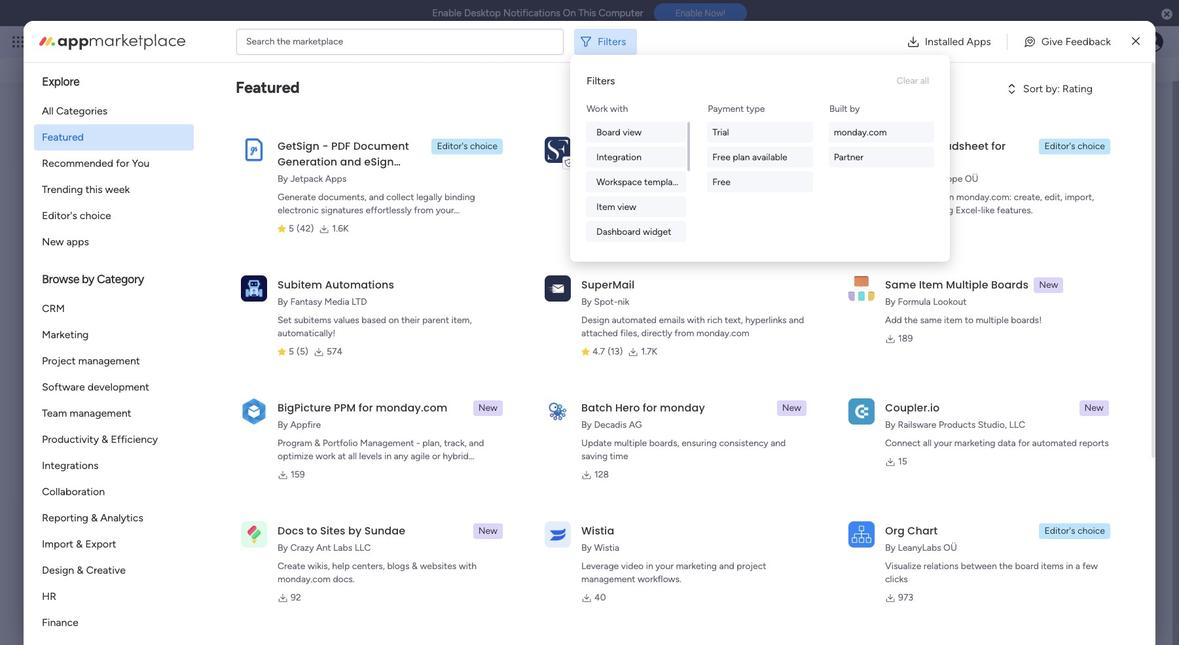 Task type: describe. For each thing, give the bounding box(es) containing it.
europe
[[933, 173, 963, 185]]

kendall parks image
[[1142, 31, 1163, 52]]

supporting
[[647, 176, 691, 187]]

set
[[278, 315, 292, 326]]

create wikis, help centers, blogs & websites with monday.com docs.
[[278, 561, 477, 585]]

5 for superform
[[593, 208, 598, 219]]

app logo image for visualize relations between the board items in a few clicks
[[849, 522, 875, 548]]

by for docs to sites by sundae
[[278, 543, 288, 554]]

multiple inside update multiple boards, ensuring consistency and saving time
[[614, 438, 647, 449]]

automatically!
[[278, 328, 335, 339]]

your left teammates
[[170, 424, 191, 436]]

blogs
[[387, 561, 410, 572]]

monday.com button
[[829, 122, 934, 143]]

minutes
[[1068, 206, 1105, 218]]

inbox image
[[978, 35, 991, 48]]

app logo image for program & portfolio management - plan, track, and optimize work at all levels in any agile or hybrid framework
[[241, 399, 267, 425]]

create,
[[1014, 192, 1042, 203]]

filters inside popup button
[[598, 35, 626, 47]]

monday.com inside design automated emails with rich text, hyperlinks and attached files, directly from monday.com
[[696, 328, 749, 339]]

board view
[[596, 127, 642, 138]]

import,
[[1065, 192, 1094, 203]]

give for give feedback
[[976, 52, 996, 64]]

by for smart spreadsheet for monday
[[885, 173, 896, 185]]

apps inside button
[[967, 35, 991, 47]]

40
[[594, 593, 606, 604]]

by for built
[[850, 103, 860, 115]]

0 vertical spatial work
[[106, 34, 129, 49]]

explore
[[42, 75, 79, 89]]

app logo image for leverage video in your marketing and project management workflows.
[[545, 522, 571, 548]]

recently
[[60, 109, 108, 124]]

app logo image left by spot-nik
[[545, 137, 571, 163]]

products
[[939, 420, 976, 431]]

5 (27)
[[593, 208, 617, 219]]

select product image
[[12, 35, 25, 48]]

0 horizontal spatial boards,
[[156, 58, 191, 71]]

5 for getsign - pdf document generation and esign collection
[[289, 223, 294, 234]]

workspace image
[[64, 533, 95, 564]]

v2 bolt switch image
[[1063, 51, 1070, 65]]

invite your teammates and start collaborating
[[141, 424, 355, 436]]

and inside generate documents, and collect legally binding electronic signatures effortlessly from your monday.com boards
[[369, 192, 384, 203]]

free for free
[[713, 176, 731, 188]]

getsign - pdf document generation and esign collection
[[278, 139, 409, 185]]

reports
[[1079, 438, 1109, 449]]

(27)
[[600, 208, 617, 219]]

reporting
[[42, 512, 88, 524]]

1 spot- from the top
[[594, 158, 618, 169]]

pdf
[[331, 139, 351, 154]]

marketing
[[42, 329, 89, 341]]

monday.com inside create wikis, help centers, blogs & websites with monday.com docs.
[[278, 574, 331, 585]]

monday.com up plan,
[[376, 401, 448, 416]]

item,
[[451, 315, 472, 326]]

the for search
[[277, 36, 291, 47]]

columns,
[[736, 176, 773, 187]]

learn for learn and get support
[[1002, 408, 1024, 419]]

app logo image for update multiple boards, ensuring consistency and saving time
[[545, 398, 571, 425]]

and inside getsign - pdf document generation and esign collection
[[340, 155, 361, 170]]

see plans
[[229, 36, 269, 47]]

leanylabs
[[898, 543, 941, 554]]

workspace template
[[596, 176, 681, 188]]

view for item view
[[617, 201, 636, 212]]

decadis
[[594, 420, 627, 431]]

updating
[[581, 189, 618, 200]]

editor's for getsign - pdf document generation and esign collection
[[437, 141, 468, 152]]

0 horizontal spatial main
[[104, 533, 129, 548]]

mann
[[126, 358, 151, 370]]

by for browse
[[82, 272, 94, 287]]

from inside design automated emails with rich text, hyperlinks and attached files, directly from monday.com
[[675, 328, 694, 339]]

your down apps marketplace image
[[99, 58, 120, 71]]

payment
[[708, 103, 744, 115]]

by crazy ant labs llc
[[278, 543, 371, 554]]

& for get
[[979, 293, 985, 305]]

time
[[610, 451, 628, 462]]

item inside button
[[596, 201, 615, 212]]

& for portfolio
[[314, 438, 320, 449]]

and inside update multiple boards, ensuring consistency and saving time
[[771, 438, 786, 449]]

payment type
[[708, 103, 765, 115]]

0 vertical spatial search
[[246, 36, 275, 47]]

app logo image for connect all your marketing data for automated reports
[[849, 399, 875, 425]]

1 horizontal spatial oü
[[965, 173, 978, 185]]

for left you
[[116, 157, 129, 170]]

& inside create wikis, help centers, blogs & websites with monday.com docs.
[[412, 561, 418, 572]]

values
[[334, 315, 359, 326]]

with inside boost your workflow in minutes with ready-made templates
[[1108, 206, 1128, 218]]

collect
[[386, 192, 414, 203]]

editor's for org chart
[[1045, 526, 1075, 537]]

saving
[[581, 451, 608, 462]]

4.3k
[[635, 208, 653, 219]]

0 horizontal spatial oü
[[943, 543, 957, 554]]

management up quickly access your recent boards, inbox and workspaces
[[132, 34, 203, 49]]

editor's choice for smart spreadsheet for monday
[[1045, 141, 1105, 152]]

by jetpack apps
[[278, 173, 347, 185]]

0 vertical spatial wistia
[[581, 524, 614, 539]]

in inside program & portfolio management - plan, track, and optimize work at all levels in any agile or hybrid framework
[[384, 451, 392, 462]]

partner button
[[829, 147, 934, 168]]

help image
[[1097, 35, 1110, 48]]

by for superform
[[581, 158, 592, 169]]

dapulse x slim image
[[1132, 34, 1140, 49]]

workflows.
[[638, 574, 682, 585]]

quick search results list box
[[42, 124, 919, 298]]

notes
[[77, 242, 106, 254]]

search everything image
[[1068, 35, 1081, 48]]

app logo image for design automated emails with rich text, hyperlinks and attached files, directly from monday.com
[[545, 275, 571, 302]]

by inside subitem automations by fantasy media ltd
[[278, 297, 288, 308]]

1.7k
[[641, 346, 657, 357]]

legally
[[416, 192, 442, 203]]

choice down this
[[80, 210, 111, 222]]

0 horizontal spatial featured
[[42, 131, 84, 143]]

additional
[[694, 176, 734, 187]]

choice for org chart
[[1078, 526, 1105, 537]]

and inside design automated emails with rich text, hyperlinks and attached files, directly from monday.com
[[789, 315, 804, 326]]

my workspaces
[[60, 494, 145, 509]]

new for docs
[[478, 526, 498, 537]]

items
[[1041, 561, 1064, 572]]

apps image
[[1036, 35, 1049, 48]]

templates
[[1017, 221, 1064, 234]]

trial button
[[707, 122, 813, 143]]

add the same item to multiple boards!
[[885, 315, 1042, 326]]

boost
[[958, 206, 985, 218]]

crazy
[[290, 543, 314, 554]]

v2 user feedback image
[[961, 51, 970, 65]]

your inside generate documents, and collect legally binding electronic signatures effortlessly from your monday.com boards
[[436, 205, 454, 216]]

1 vertical spatial to
[[307, 524, 317, 539]]

m
[[73, 538, 86, 557]]

getsign
[[278, 139, 320, 154]]

data
[[998, 438, 1016, 449]]

development
[[88, 381, 149, 393]]

your down by railsware products studio, llc
[[934, 438, 952, 449]]

all for connect
[[923, 438, 932, 449]]

0 horizontal spatial apps
[[325, 173, 347, 185]]

levels
[[359, 451, 382, 462]]

consistency
[[719, 438, 768, 449]]

installed apps button
[[896, 28, 1002, 55]]

management for team management
[[70, 407, 131, 420]]

and left "start"
[[249, 424, 267, 436]]

boards
[[333, 218, 361, 229]]

subitem
[[278, 278, 322, 293]]

editor's down trending
[[42, 210, 77, 222]]

directly
[[641, 328, 672, 339]]

2 vertical spatial 5
[[289, 346, 294, 357]]

studio,
[[978, 420, 1007, 431]]

in inside visualize relations between the board items in a few clicks
[[1066, 561, 1073, 572]]

1 horizontal spatial multiple
[[976, 315, 1009, 326]]

quickly access your recent boards, inbox and workspaces
[[26, 58, 298, 71]]

0 vertical spatial marketing
[[954, 438, 995, 449]]

and inside spreadsheets on monday.com: create, edit, import, and export using excel-like features.
[[885, 205, 900, 216]]

- inside getsign - pdf document generation and esign collection
[[322, 139, 329, 154]]

your inside leverage video in your marketing and project management workflows.
[[655, 561, 674, 572]]

0 vertical spatial monday
[[58, 34, 103, 49]]

llc for coupler.io
[[1009, 420, 1025, 431]]

see
[[229, 36, 245, 47]]

apps
[[66, 236, 89, 248]]

2 vertical spatial by
[[348, 524, 362, 539]]

nik inside supermail by spot-nik
[[618, 297, 629, 308]]

and down see
[[222, 58, 240, 71]]

org
[[885, 524, 905, 539]]

get for support
[[1044, 408, 1058, 419]]

with right work
[[610, 103, 628, 115]]

enable desktop notifications on this computer
[[432, 7, 643, 19]]

with inside design automated emails with rich text, hyperlinks and attached files, directly from monday.com
[[687, 315, 705, 326]]

management for work management > main workspace
[[97, 263, 151, 274]]

1 vertical spatial wistia
[[594, 543, 620, 554]]

this
[[85, 183, 103, 196]]

portfolio
[[323, 438, 358, 449]]

(5)
[[297, 346, 308, 357]]

1 nik from the top
[[618, 158, 629, 169]]

inspired
[[1007, 293, 1044, 305]]

by for getsign - pdf document generation and esign collection
[[278, 173, 288, 185]]

attached
[[581, 328, 618, 339]]

new for bigpicture
[[478, 403, 498, 414]]

give for give feedback
[[1042, 35, 1063, 47]]

new for same
[[1039, 280, 1058, 291]]

features.
[[997, 205, 1033, 216]]

notifications
[[503, 7, 560, 19]]

crm
[[42, 302, 65, 315]]

collaboration
[[42, 486, 105, 498]]

in inside boost your workflow in minutes with ready-made templates
[[1057, 206, 1065, 218]]

monday for batch hero for monday
[[660, 401, 705, 416]]

rich
[[707, 315, 723, 326]]

for right data
[[1018, 438, 1030, 449]]

quick
[[1074, 51, 1101, 64]]

1 vertical spatial workspace
[[132, 533, 189, 548]]

for for batch hero for monday
[[643, 401, 657, 416]]

0 vertical spatial workspaces
[[242, 58, 298, 71]]

by stiltsoft europe oü
[[885, 173, 978, 185]]

update
[[581, 438, 612, 449]]

give feedback link
[[1013, 28, 1121, 55]]

categories
[[56, 105, 108, 117]]

integration button
[[586, 147, 686, 168]]

category
[[97, 272, 144, 287]]

choice for smart spreadsheet for monday
[[1078, 141, 1105, 152]]

your inside boost your workflow in minutes with ready-made templates
[[988, 206, 1009, 218]]

0 vertical spatial featured
[[236, 78, 300, 97]]

0 horizontal spatial workspaces
[[80, 494, 145, 509]]

lookout
[[933, 297, 967, 308]]

and inside help center element
[[1027, 408, 1042, 419]]

invite for invite
[[859, 424, 882, 435]]

reporting & analytics
[[42, 512, 143, 524]]



Task type: vqa. For each thing, say whether or not it's contained in the screenshot.
Workspace Selection element
no



Task type: locate. For each thing, give the bounding box(es) containing it.
work right the component icon at the left of page
[[75, 263, 95, 274]]

0 horizontal spatial invite
[[141, 424, 167, 436]]

batch hero for monday
[[581, 401, 705, 416]]

feedback
[[998, 52, 1039, 64]]

1 vertical spatial free
[[713, 176, 731, 188]]

0 horizontal spatial learn
[[950, 293, 976, 305]]

monday.com inside generate documents, and collect legally binding electronic signatures effortlessly from your monday.com boards
[[278, 218, 331, 229]]

app logo image left 'smart'
[[849, 137, 875, 163]]

at
[[338, 451, 346, 462]]

by for bigpicture ppm for monday.com
[[278, 420, 288, 431]]

same
[[920, 315, 942, 326]]

1 vertical spatial nik
[[618, 297, 629, 308]]

& down collaborating
[[314, 438, 320, 449]]

learn for learn & get inspired
[[950, 293, 976, 305]]

all inside program & portfolio management - plan, track, and optimize work at all levels in any agile or hybrid framework
[[348, 451, 357, 462]]

0 vertical spatial to
[[965, 315, 974, 326]]

by up the leverage
[[581, 543, 592, 554]]

1 horizontal spatial main
[[161, 263, 181, 274]]

boards, inside update multiple boards, ensuring consistency and saving time
[[649, 438, 679, 449]]

1 vertical spatial -
[[416, 438, 420, 449]]

apps marketplace image
[[39, 34, 185, 49]]

teammates
[[193, 424, 247, 436]]

from inside generate documents, and collect legally binding electronic signatures effortlessly from your monday.com boards
[[414, 205, 434, 216]]

1 vertical spatial automated
[[1032, 438, 1077, 449]]

editor's up edit,
[[1045, 141, 1075, 152]]

lottie animation element
[[580, 33, 948, 83]]

visited
[[111, 109, 148, 124]]

1 vertical spatial get
[[1044, 408, 1058, 419]]

roy mann image
[[73, 359, 99, 385]]

0 horizontal spatial -
[[322, 139, 329, 154]]

1 horizontal spatial work
[[106, 34, 129, 49]]

supermail by spot-nik
[[581, 278, 635, 308]]

enable for enable desktop notifications on this computer
[[432, 7, 462, 19]]

monday inside 'smart spreadsheet for monday'
[[885, 155, 930, 170]]

give down inbox icon
[[976, 52, 996, 64]]

1 vertical spatial llc
[[355, 543, 371, 554]]

week
[[105, 183, 130, 196]]

close my workspaces image
[[42, 493, 58, 509]]

by
[[850, 103, 860, 115], [82, 272, 94, 287], [348, 524, 362, 539]]

advanced form supporting additional columns, updating existing items, and conditional filtering
[[581, 176, 778, 200]]

workflow
[[1011, 206, 1054, 218]]

choice up "few"
[[1078, 526, 1105, 537]]

by up add
[[885, 297, 896, 308]]

editor's choice up import,
[[1045, 141, 1105, 152]]

board
[[596, 127, 620, 138]]

1 vertical spatial design
[[42, 564, 74, 577]]

0 vertical spatial view
[[623, 127, 642, 138]]

generate documents, and collect legally binding electronic signatures effortlessly from your monday.com boards
[[278, 192, 475, 229]]

app logo image left batch
[[545, 398, 571, 425]]

clear all button
[[891, 71, 934, 92]]

0 horizontal spatial on
[[389, 315, 399, 326]]

workspaces
[[242, 58, 298, 71], [80, 494, 145, 509]]

spot- down supermail
[[594, 297, 618, 308]]

2 spot- from the top
[[594, 297, 618, 308]]

component image
[[58, 262, 70, 273]]

dapulse close image
[[1161, 8, 1173, 21]]

0 horizontal spatial search
[[246, 36, 275, 47]]

0 horizontal spatial to
[[307, 524, 317, 539]]

marketing up the workflows.
[[676, 561, 717, 572]]

& down workspace image
[[77, 564, 83, 577]]

workspaces down plans
[[242, 58, 298, 71]]

1 vertical spatial learn
[[1002, 408, 1024, 419]]

and right hyperlinks
[[789, 315, 804, 326]]

view for board view
[[623, 127, 642, 138]]

team
[[42, 407, 67, 420]]

workspace down analytics
[[132, 533, 189, 548]]

by appfire
[[278, 420, 321, 431]]

connect
[[885, 438, 921, 449]]

management up productivity & efficiency
[[70, 407, 131, 420]]

give feedback button
[[1013, 28, 1121, 55]]

0 vertical spatial oü
[[965, 173, 978, 185]]

1 horizontal spatial by
[[348, 524, 362, 539]]

recommended
[[42, 157, 113, 170]]

choice up import,
[[1078, 141, 1105, 152]]

all right clear
[[920, 75, 929, 86]]

workspaces up analytics
[[80, 494, 145, 509]]

by right the component icon at the left of page
[[82, 272, 94, 287]]

management down the leverage
[[581, 574, 635, 585]]

give inside button
[[1042, 35, 1063, 47]]

0 vertical spatial item
[[596, 201, 615, 212]]

with
[[610, 103, 628, 115], [1108, 206, 1128, 218], [687, 315, 705, 326], [459, 561, 477, 572]]

free for free plan available
[[713, 152, 731, 163]]

management inside 'quick search results' list box
[[97, 263, 151, 274]]

1 vertical spatial all
[[923, 438, 932, 449]]

1 vertical spatial item
[[919, 278, 943, 293]]

available
[[752, 152, 787, 163]]

and up effortlessly
[[369, 192, 384, 203]]

free left plan
[[713, 152, 731, 163]]

1 image
[[988, 27, 1000, 42]]

dashboard widget
[[596, 226, 671, 237]]

existing
[[620, 189, 652, 200]]

0 vertical spatial 5
[[593, 208, 598, 219]]

for for bigpicture ppm for monday.com
[[359, 401, 373, 416]]

0 vertical spatial -
[[322, 139, 329, 154]]

work left at
[[316, 451, 336, 462]]

by for org chart
[[885, 543, 896, 554]]

the for add
[[904, 315, 918, 326]]

built by
[[829, 103, 860, 115]]

app logo image left supermail
[[545, 275, 571, 302]]

monday.com down electronic
[[278, 218, 331, 229]]

& left 'export'
[[76, 538, 83, 551]]

1 horizontal spatial design
[[581, 315, 610, 326]]

automations
[[325, 278, 394, 293]]

by for coupler.io
[[885, 420, 896, 431]]

editor's choice up apps
[[42, 210, 111, 222]]

editor's
[[437, 141, 468, 152], [1045, 141, 1075, 152], [42, 210, 77, 222], [1045, 526, 1075, 537]]

invite members image
[[1007, 35, 1020, 48]]

1 horizontal spatial the
[[904, 315, 918, 326]]

private board image
[[58, 241, 73, 255]]

(13)
[[608, 346, 623, 357]]

1 horizontal spatial to
[[965, 315, 974, 326]]

0 horizontal spatial design
[[42, 564, 74, 577]]

monday.com down create
[[278, 574, 331, 585]]

item view
[[596, 201, 636, 212]]

all
[[42, 105, 54, 117]]

and left project at the right bottom
[[719, 561, 734, 572]]

app logo image left getsign
[[241, 137, 267, 163]]

1.6k
[[332, 223, 349, 234]]

app logo image for set subitems values based on their parent item, automatically!
[[241, 275, 267, 302]]

monday.com inside button
[[834, 127, 887, 138]]

from down emails
[[675, 328, 694, 339]]

automated up files,
[[612, 315, 657, 326]]

app logo image for generate documents, and collect legally binding electronic signatures effortlessly from your monday.com boards
[[241, 137, 267, 163]]

1 vertical spatial main
[[104, 533, 129, 548]]

search inside button
[[1103, 51, 1136, 64]]

1 vertical spatial apps
[[325, 173, 347, 185]]

1 vertical spatial by
[[82, 272, 94, 287]]

2 horizontal spatial by
[[850, 103, 860, 115]]

editor's choice for org chart
[[1045, 526, 1105, 537]]

marketing inside leverage video in your marketing and project management workflows.
[[676, 561, 717, 572]]

5 left (42)
[[289, 223, 294, 234]]

by down org at bottom right
[[885, 543, 896, 554]]

1 horizontal spatial monday
[[660, 401, 705, 416]]

editor's choice for getsign - pdf document generation and esign collection
[[437, 141, 498, 152]]

2 vertical spatial the
[[999, 561, 1013, 572]]

0 vertical spatial main
[[161, 263, 181, 274]]

llc
[[1009, 420, 1025, 431], [355, 543, 371, 554]]

docs to sites by sundae
[[278, 524, 405, 539]]

relations
[[924, 561, 959, 572]]

marketing down studio,
[[954, 438, 995, 449]]

editor's choice up binding at top left
[[437, 141, 498, 152]]

llc for docs to sites by sundae
[[355, 543, 371, 554]]

ready-
[[958, 221, 988, 234]]

sundae
[[364, 524, 405, 539]]

export
[[85, 538, 116, 551]]

plans
[[247, 36, 269, 47]]

spot-
[[594, 158, 618, 169], [594, 297, 618, 308]]

and down 'pdf'
[[340, 155, 361, 170]]

by down "partner" button
[[885, 173, 896, 185]]

ppm
[[334, 401, 356, 416]]

0 vertical spatial get
[[988, 293, 1004, 305]]

1 horizontal spatial boards,
[[649, 438, 679, 449]]

1 vertical spatial search
[[1103, 51, 1136, 64]]

monday.com up 'partner'
[[834, 127, 887, 138]]

and left support
[[1027, 408, 1042, 419]]

with inside create wikis, help centers, blogs & websites with monday.com docs.
[[459, 561, 477, 572]]

filters down computer
[[598, 35, 626, 47]]

oü up monday.com:
[[965, 173, 978, 185]]

workspace inside 'quick search results' list box
[[183, 263, 227, 274]]

optimize
[[278, 451, 313, 462]]

installed apps
[[925, 35, 991, 47]]

0 horizontal spatial multiple
[[614, 438, 647, 449]]

1 horizontal spatial give
[[1042, 35, 1063, 47]]

marketplace
[[293, 36, 343, 47]]

0 horizontal spatial by
[[82, 272, 94, 287]]

search
[[246, 36, 275, 47], [1103, 51, 1136, 64]]

work inside program & portfolio management - plan, track, and optimize work at all levels in any agile or hybrid framework
[[316, 451, 336, 462]]

0 vertical spatial llc
[[1009, 420, 1025, 431]]

subitem automations by fantasy media ltd
[[278, 278, 394, 308]]

1 vertical spatial boards,
[[649, 438, 679, 449]]

0 horizontal spatial work
[[75, 263, 95, 274]]

help
[[332, 561, 350, 572]]

main right >
[[161, 263, 181, 274]]

get inside help center element
[[1044, 408, 1058, 419]]

management for project management
[[78, 355, 140, 367]]

monday for smart spreadsheet for monday
[[885, 155, 930, 170]]

0 vertical spatial boards,
[[156, 58, 191, 71]]

sort
[[1023, 82, 1043, 95]]

multiple
[[946, 278, 988, 293]]

1 vertical spatial 5
[[289, 223, 294, 234]]

by inside "wistia by wistia"
[[581, 543, 592, 554]]

workspace right >
[[183, 263, 227, 274]]

close recently visited image
[[42, 109, 58, 124]]

learn inside help center element
[[1002, 408, 1024, 419]]

free plan available
[[713, 152, 787, 163]]

0 vertical spatial apps
[[967, 35, 991, 47]]

1 vertical spatial filters
[[587, 75, 615, 87]]

item down updating
[[596, 201, 615, 212]]

0 horizontal spatial from
[[414, 205, 434, 216]]

editor's for smart spreadsheet for monday
[[1045, 141, 1075, 152]]

or
[[432, 451, 440, 462]]

0 horizontal spatial automated
[[612, 315, 657, 326]]

by up advanced
[[581, 158, 592, 169]]

on inside set subitems values based on their parent item, automatically!
[[389, 315, 399, 326]]

help center element
[[950, 380, 1146, 432]]

2 nik from the top
[[618, 297, 629, 308]]

1 horizontal spatial item
[[919, 278, 943, 293]]

1 horizontal spatial marketing
[[954, 438, 995, 449]]

enable for enable now!
[[675, 8, 702, 18]]

1 vertical spatial oü
[[943, 543, 957, 554]]

clear all
[[897, 75, 929, 86]]

connect all your marketing data for automated reports
[[885, 438, 1109, 449]]

0 horizontal spatial give
[[976, 52, 996, 64]]

work inside 'quick search results' list box
[[75, 263, 95, 274]]

0 vertical spatial free
[[713, 152, 731, 163]]

1 vertical spatial view
[[617, 201, 636, 212]]

text,
[[725, 315, 743, 326]]

your up the workflows.
[[655, 561, 674, 572]]

1 vertical spatial multiple
[[614, 438, 647, 449]]

1 horizontal spatial on
[[944, 192, 954, 203]]

templates image image
[[962, 103, 1135, 194]]

oü up relations
[[943, 543, 957, 554]]

in left a
[[1066, 561, 1073, 572]]

invite inside 'button'
[[859, 424, 882, 435]]

editor's choice up a
[[1045, 526, 1105, 537]]

by decadis ag
[[581, 420, 642, 431]]

2 vertical spatial all
[[348, 451, 357, 462]]

- left 'pdf'
[[322, 139, 329, 154]]

in down management
[[384, 451, 392, 462]]

& for efficiency
[[101, 433, 108, 446]]

& down my workspaces
[[91, 512, 98, 524]]

set subitems values based on their parent item, automatically!
[[278, 315, 472, 339]]

128
[[594, 469, 609, 481]]

the right plans
[[277, 36, 291, 47]]

choice for getsign - pdf document generation and esign collection
[[470, 141, 498, 152]]

with left rich
[[687, 315, 705, 326]]

to right item
[[965, 315, 974, 326]]

enable left now!
[[675, 8, 702, 18]]

1 vertical spatial give
[[976, 52, 996, 64]]

all for clear
[[920, 75, 929, 86]]

now!
[[705, 8, 725, 18]]

give feedback
[[976, 52, 1039, 64]]

1 vertical spatial marketing
[[676, 561, 717, 572]]

and inside program & portfolio management - plan, track, and optimize work at all levels in any agile or hybrid framework
[[469, 438, 484, 449]]

by spot-nik
[[581, 158, 629, 169]]

0 horizontal spatial monday
[[58, 34, 103, 49]]

& inside program & portfolio management - plan, track, and optimize work at all levels in any agile or hybrid framework
[[314, 438, 320, 449]]

hybrid
[[443, 451, 469, 462]]

for inside 'smart spreadsheet for monday'
[[991, 139, 1006, 154]]

main down analytics
[[104, 533, 129, 548]]

1 horizontal spatial workspaces
[[242, 58, 298, 71]]

apps up documents,
[[325, 173, 347, 185]]

in inside leverage video in your marketing and project management workflows.
[[646, 561, 653, 572]]

search down help image
[[1103, 51, 1136, 64]]

emails
[[659, 315, 685, 326]]

0 vertical spatial the
[[277, 36, 291, 47]]

0 vertical spatial all
[[920, 75, 929, 86]]

llc up data
[[1009, 420, 1025, 431]]

get left support
[[1044, 408, 1058, 419]]

0 vertical spatial nik
[[618, 158, 629, 169]]

apps up v2 user feedback icon at the right of the page
[[967, 35, 991, 47]]

design for design automated emails with rich text, hyperlinks and attached files, directly from monday.com
[[581, 315, 610, 326]]

all right at
[[348, 451, 357, 462]]

- inside program & portfolio management - plan, track, and optimize work at all levels in any agile or hybrid framework
[[416, 438, 420, 449]]

app logo image
[[241, 137, 267, 163], [545, 137, 571, 163], [849, 137, 875, 163], [241, 275, 267, 302], [545, 275, 571, 302], [849, 275, 875, 302], [545, 398, 571, 425], [241, 399, 267, 425], [849, 399, 875, 425], [241, 522, 267, 548], [545, 522, 571, 548], [849, 522, 875, 548]]

0 horizontal spatial get
[[988, 293, 1004, 305]]

5 left (27)
[[593, 208, 598, 219]]

2 vertical spatial work
[[316, 451, 336, 462]]

multiple up time
[[614, 438, 647, 449]]

monday.com down rich
[[696, 328, 749, 339]]

by for batch hero for monday
[[581, 420, 592, 431]]

management inside leverage video in your marketing and project management workflows.
[[581, 574, 635, 585]]

design automated emails with rich text, hyperlinks and attached files, directly from monday.com
[[581, 315, 804, 339]]

featured down plans
[[236, 78, 300, 97]]

notifications image
[[949, 35, 962, 48]]

1 horizontal spatial from
[[675, 328, 694, 339]]

work
[[106, 34, 129, 49], [75, 263, 95, 274], [316, 451, 336, 462]]

0 vertical spatial automated
[[612, 315, 657, 326]]

1 horizontal spatial enable
[[675, 8, 702, 18]]

& for export
[[76, 538, 83, 551]]

1 horizontal spatial search
[[1103, 51, 1136, 64]]

1 vertical spatial from
[[675, 328, 694, 339]]

spreadsheets
[[885, 192, 942, 203]]

app logo image for add the same item to multiple boards!
[[849, 275, 875, 302]]

hero
[[615, 401, 640, 416]]

view right 'board'
[[623, 127, 642, 138]]

by up generate
[[278, 173, 288, 185]]

0 vertical spatial design
[[581, 315, 610, 326]]

92
[[291, 593, 301, 604]]

0 vertical spatial on
[[944, 192, 954, 203]]

1 vertical spatial spot-
[[594, 297, 618, 308]]

enable inside button
[[675, 8, 702, 18]]

0 horizontal spatial enable
[[432, 7, 462, 19]]

design for design & creative
[[42, 564, 74, 577]]

& right blogs
[[412, 561, 418, 572]]

0 horizontal spatial marketing
[[676, 561, 717, 572]]

docs.
[[333, 574, 355, 585]]

by up connect
[[885, 420, 896, 431]]

& for creative
[[77, 564, 83, 577]]

the inside visualize relations between the board items in a few clicks
[[999, 561, 1013, 572]]

5 (42)
[[289, 223, 314, 234]]

work
[[587, 103, 608, 115]]

files,
[[620, 328, 639, 339]]

and inside leverage video in your marketing and project management workflows.
[[719, 561, 734, 572]]

& up add the same item to multiple boards!
[[979, 293, 985, 305]]

your down binding at top left
[[436, 205, 454, 216]]

1 free from the top
[[713, 152, 731, 163]]

your up made
[[988, 206, 1009, 218]]

main inside 'quick search results' list box
[[161, 263, 181, 274]]

form
[[625, 176, 645, 187]]

installed
[[925, 35, 964, 47]]

invite for invite your teammates and start collaborating
[[141, 424, 167, 436]]

app logo image left "start"
[[241, 399, 267, 425]]

0 horizontal spatial item
[[596, 201, 615, 212]]

0 horizontal spatial the
[[277, 36, 291, 47]]

for right hero
[[643, 401, 657, 416]]

2 free from the top
[[713, 176, 731, 188]]

on inside spreadsheets on monday.com: create, edit, import, and export using excel-like features.
[[944, 192, 954, 203]]

design inside design automated emails with rich text, hyperlinks and attached files, directly from monday.com
[[581, 315, 610, 326]]

bigpicture
[[278, 401, 331, 416]]

new for batch
[[782, 403, 801, 414]]

0 horizontal spatial llc
[[355, 543, 371, 554]]

their
[[401, 315, 420, 326]]

for for smart spreadsheet for monday
[[991, 139, 1006, 154]]

management up 'development'
[[78, 355, 140, 367]]

by down batch
[[581, 420, 592, 431]]

wikis,
[[308, 561, 330, 572]]

2 horizontal spatial work
[[316, 451, 336, 462]]

by for same item multiple boards
[[885, 297, 896, 308]]

roy
[[107, 358, 124, 370]]

inbox
[[193, 58, 220, 71]]

oü
[[965, 173, 978, 185], [943, 543, 957, 554]]

2 horizontal spatial the
[[999, 561, 1013, 572]]

edit,
[[1045, 192, 1063, 203]]

and inside advanced form supporting additional columns, updating existing items, and conditional filtering
[[681, 189, 696, 200]]

formula
[[898, 297, 931, 308]]

by down the docs on the bottom left of the page
[[278, 543, 288, 554]]

getting started element
[[950, 317, 1146, 370]]

1 vertical spatial on
[[389, 315, 399, 326]]

design down import
[[42, 564, 74, 577]]

0 vertical spatial by
[[850, 103, 860, 115]]

& for analytics
[[91, 512, 98, 524]]

same
[[885, 278, 916, 293]]

by formula lookout
[[885, 297, 967, 308]]

automated inside design automated emails with rich text, hyperlinks and attached files, directly from monday.com
[[612, 315, 657, 326]]

recent
[[123, 58, 154, 71]]

app logo image for create wikis, help centers, blogs & websites with monday.com docs.
[[241, 522, 267, 548]]

search the marketplace
[[246, 36, 343, 47]]

all inside button
[[920, 75, 929, 86]]

enable left desktop
[[432, 7, 462, 19]]

this
[[578, 7, 596, 19]]

monday up ensuring
[[660, 401, 705, 416]]

to up the crazy
[[307, 524, 317, 539]]

by inside supermail by spot-nik
[[581, 297, 592, 308]]

1 vertical spatial featured
[[42, 131, 84, 143]]

4.7
[[593, 346, 605, 357]]

sort by: rating
[[1023, 82, 1093, 95]]

5 left (5)
[[289, 346, 294, 357]]

for right ppm
[[359, 401, 373, 416]]

leverage
[[581, 561, 619, 572]]

team management
[[42, 407, 131, 420]]

- up the agile at left bottom
[[416, 438, 420, 449]]

program
[[278, 438, 312, 449]]

spot- inside supermail by spot-nik
[[594, 297, 618, 308]]

learn up add the same item to multiple boards!
[[950, 293, 976, 305]]

get for inspired
[[988, 293, 1004, 305]]



